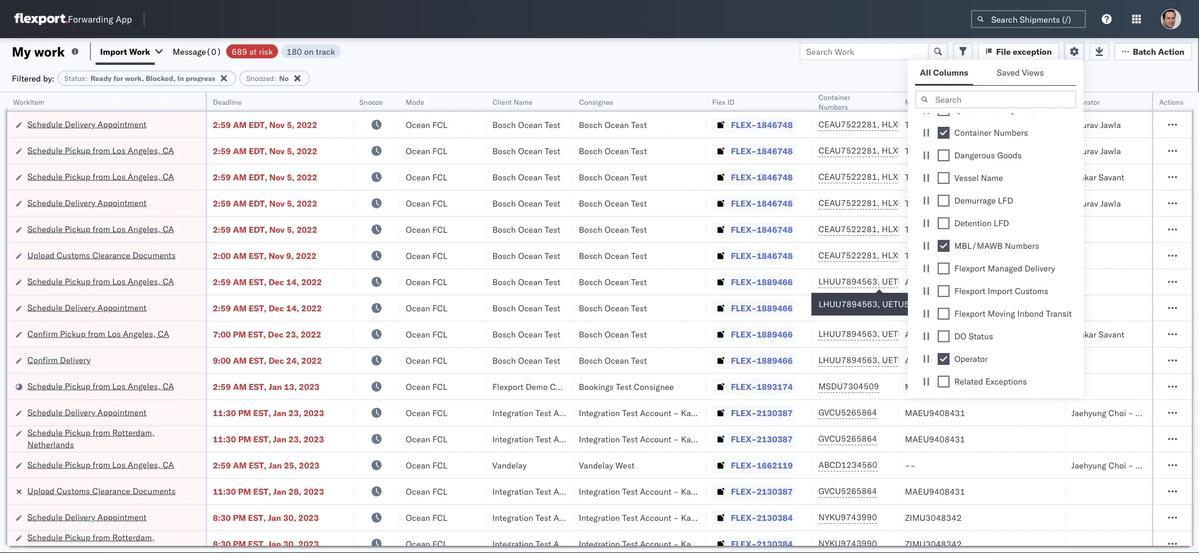 Task type: locate. For each thing, give the bounding box(es) containing it.
maeu9408431 up -- on the bottom of page
[[906, 434, 966, 444]]

test123456 for 5th schedule delivery appointment button from the bottom
[[906, 119, 956, 130]]

1 am from the top
[[233, 119, 247, 130]]

0 vertical spatial container
[[819, 93, 851, 102]]

dec for schedule pickup from los angeles, ca
[[269, 277, 284, 287]]

mbl/mawb down the detention lfd
[[955, 241, 1003, 251]]

0 vertical spatial 2130384
[[757, 513, 793, 523]]

1 vertical spatial 11:30 pm est, jan 23, 2023
[[213, 434, 324, 444]]

fcl for second schedule delivery appointment button from the top of the page
[[433, 198, 448, 208]]

appointment for 5th schedule delivery appointment 'link' from the top of the page
[[98, 512, 146, 522]]

1 gaurav from the top
[[1072, 119, 1099, 130]]

am for 5th "schedule pickup from los angeles, ca" button from the bottom
[[233, 172, 247, 182]]

4 integration from the top
[[579, 513, 620, 523]]

mbl/mawb
[[906, 97, 947, 106], [955, 241, 1003, 251]]

2:59 for fourth "schedule pickup from los angeles, ca" button from the top of the page
[[213, 277, 231, 287]]

jawla
[[1101, 119, 1122, 130], [1101, 146, 1122, 156], [1101, 198, 1122, 208]]

container down 'search work' text box
[[819, 93, 851, 102]]

1 vertical spatial 8:30 pm est, jan 30, 2023
[[213, 539, 319, 549]]

demo
[[526, 382, 548, 392]]

: left no
[[274, 74, 276, 83]]

hlxu8034992 up detention at the top
[[945, 198, 1004, 208]]

ceau7522281, for schedule pickup from los angeles, ca link corresponding to 5th "schedule pickup from los angeles, ca" button from the bottom
[[819, 172, 880, 182]]

lhuu7894563, uetu5238478 for schedule delivery appointment
[[819, 303, 941, 313]]

all
[[920, 67, 932, 78]]

0 horizontal spatial mbl/mawb
[[906, 97, 947, 106]]

flex-1889466 for schedule delivery appointment
[[731, 303, 793, 313]]

quoted
[[955, 105, 983, 115]]

2130387
[[757, 408, 793, 418], [757, 434, 793, 444], [757, 486, 793, 497]]

3 appointment from the top
[[98, 302, 146, 313]]

2 vertical spatial flex-2130387
[[731, 486, 793, 497]]

schedule delivery appointment
[[27, 119, 146, 129], [27, 197, 146, 208], [27, 302, 146, 313], [27, 407, 146, 418], [27, 512, 146, 522]]

23, down 13,
[[289, 408, 302, 418]]

0 vertical spatial documents
[[133, 250, 176, 260]]

clearance for 2nd the upload customs clearance documents link from the bottom of the page
[[92, 250, 130, 260]]

1 schedule delivery appointment button from the top
[[27, 118, 146, 131]]

hlxu8034992 for second schedule delivery appointment button from the top of the page
[[945, 198, 1004, 208]]

gaurav for fifth schedule delivery appointment 'link' from the bottom
[[1072, 119, 1099, 130]]

mode
[[406, 97, 424, 106]]

2 vertical spatial 11:30
[[213, 486, 236, 497]]

5 uetu5238478 from the top
[[883, 355, 941, 365]]

mbl/mawb numbers down all columns button
[[906, 97, 978, 106]]

5 flex- from the top
[[731, 224, 757, 235]]

2:59 am edt, nov 5, 2022 for schedule pickup from los angeles, ca link for third "schedule pickup from los angeles, ca" button from the top
[[213, 224, 317, 235]]

2130384
[[757, 513, 793, 523], [757, 539, 793, 549]]

4 schedule pickup from los angeles, ca link from the top
[[27, 276, 174, 287]]

0 vertical spatial operator
[[1072, 97, 1101, 106]]

1 savant from the top
[[1099, 172, 1125, 182]]

flexport managed delivery
[[955, 263, 1056, 274]]

1 horizontal spatial status
[[969, 331, 994, 342]]

30,
[[283, 513, 296, 523], [283, 539, 296, 549]]

1889466
[[757, 277, 793, 287], [757, 303, 793, 313], [757, 329, 793, 340], [757, 355, 793, 366]]

14, up 7:00 pm est, dec 23, 2022
[[286, 303, 299, 313]]

schedule
[[27, 119, 63, 129], [27, 145, 63, 155], [27, 171, 63, 182], [27, 197, 63, 208], [27, 224, 63, 234], [27, 276, 63, 287], [27, 302, 63, 313], [27, 381, 63, 391], [27, 407, 63, 418], [27, 427, 63, 438], [27, 460, 63, 470], [27, 512, 63, 522], [27, 532, 63, 543]]

1 vertical spatial 8:30
[[213, 539, 231, 549]]

3 am from the top
[[233, 172, 247, 182]]

0 vertical spatial 11:30
[[213, 408, 236, 418]]

gaurav jawla
[[1072, 119, 1122, 130], [1072, 146, 1122, 156], [1072, 198, 1122, 208]]

bookings
[[579, 382, 614, 392]]

1 vertical spatial netherlands
[[27, 544, 74, 553]]

3 hlxu8034992 from the top
[[945, 172, 1004, 182]]

savant
[[1099, 172, 1125, 182], [1099, 329, 1125, 340]]

8 fcl from the top
[[433, 303, 448, 313]]

1 vertical spatial mbl/mawb
[[955, 241, 1003, 251]]

test123456 down dangerous
[[906, 172, 956, 182]]

7 ocean fcl from the top
[[406, 277, 448, 287]]

numbers inside button
[[949, 97, 978, 106]]

0 vertical spatial gaurav jawla
[[1072, 119, 1122, 130]]

status right by:
[[64, 74, 85, 83]]

1846748
[[757, 119, 793, 130], [757, 146, 793, 156], [757, 172, 793, 182], [757, 198, 793, 208], [757, 224, 793, 235], [757, 250, 793, 261]]

1846748 for fifth schedule delivery appointment 'link' from the bottom
[[757, 119, 793, 130]]

by:
[[43, 73, 55, 83]]

ocean fcl for upload customs clearance documents button
[[406, 250, 448, 261]]

2 savant from the top
[[1099, 329, 1125, 340]]

status : ready for work, blocked, in progress
[[64, 74, 215, 83]]

lhuu7894563, uetu5238478 for schedule pickup from los angeles, ca
[[819, 276, 941, 287]]

ceau7522281, for 4th schedule delivery appointment 'link' from the bottom of the page
[[819, 198, 880, 208]]

2 8:30 from the top
[[213, 539, 231, 549]]

5 appointment from the top
[[98, 512, 146, 522]]

customs
[[57, 250, 90, 260], [1015, 286, 1049, 296], [57, 486, 90, 496]]

3 integration test account - karl lagerfeld from the top
[[579, 486, 734, 497]]

:
[[85, 74, 88, 83], [274, 74, 276, 83]]

2 schedule pickup from rotterdam, netherlands from the top
[[27, 532, 155, 553]]

0 vertical spatial rotterdam,
[[112, 427, 155, 438]]

1 vertical spatial nyku9743990
[[819, 539, 878, 549]]

0 vertical spatial 30,
[[283, 513, 296, 523]]

2 schedule from the top
[[27, 145, 63, 155]]

flex
[[712, 97, 726, 106]]

23,
[[286, 329, 299, 340], [289, 408, 302, 418], [289, 434, 302, 444]]

0 vertical spatial status
[[64, 74, 85, 83]]

test123456 for second schedule delivery appointment button from the top of the page
[[906, 198, 956, 208]]

flex- for 1st "schedule pickup from los angeles, ca" button
[[731, 146, 757, 156]]

bosch ocean test
[[493, 119, 561, 130], [579, 119, 647, 130], [493, 146, 561, 156], [579, 146, 647, 156], [493, 172, 561, 182], [579, 172, 647, 182], [493, 198, 561, 208], [579, 198, 647, 208], [493, 224, 561, 235], [579, 224, 647, 235], [493, 250, 561, 261], [579, 250, 647, 261], [493, 277, 561, 287], [579, 277, 647, 287], [493, 303, 561, 313], [579, 303, 647, 313], [493, 329, 561, 340], [579, 329, 647, 340], [493, 355, 561, 366], [579, 355, 647, 366]]

2130384 for schedule pickup from rotterdam, netherlands
[[757, 539, 793, 549]]

schedule pickup from los angeles, ca link for 5th "schedule pickup from los angeles, ca" button from the top
[[27, 380, 174, 392]]

schedule pickup from los angeles, ca
[[27, 145, 174, 155], [27, 171, 174, 182], [27, 224, 174, 234], [27, 276, 174, 287], [27, 381, 174, 391], [27, 460, 174, 470]]

am for confirm delivery button at left bottom
[[233, 355, 247, 366]]

2 8:30 pm est, jan 30, 2023 from the top
[[213, 539, 319, 549]]

detention lfd
[[955, 218, 1010, 228]]

app
[[116, 13, 132, 25]]

detention
[[955, 218, 992, 228]]

2 edt, from the top
[[249, 146, 267, 156]]

0 vertical spatial 2:59 am est, dec 14, 2022
[[213, 277, 322, 287]]

vandelay west
[[579, 460, 635, 471]]

flexport left demo
[[493, 382, 524, 392]]

1 ceau7522281, from the top
[[819, 119, 880, 130]]

confirm inside "button"
[[27, 329, 58, 339]]

4 integration test account - karl lagerfeld from the top
[[579, 513, 734, 523]]

documents inside upload customs clearance documents button
[[133, 250, 176, 260]]

9,
[[286, 250, 294, 261]]

2:59 for 5th "schedule pickup from los angeles, ca" button from the top
[[213, 382, 231, 392]]

2 schedule pickup from rotterdam, netherlands link from the top
[[27, 532, 190, 553]]

1 vertical spatial schedule pickup from rotterdam, netherlands link
[[27, 532, 190, 553]]

1 vertical spatial upload
[[27, 486, 54, 496]]

batch action button
[[1115, 43, 1193, 60]]

1 karl from the top
[[681, 408, 697, 418]]

13 schedule from the top
[[27, 532, 63, 543]]

0 vertical spatial omkar
[[1072, 172, 1097, 182]]

0 vertical spatial 8:30 pm est, jan 30, 2023
[[213, 513, 319, 523]]

schedule pickup from los angeles, ca link for 1st "schedule pickup from los angeles, ca" button
[[27, 144, 174, 156]]

1 vertical spatial gaurav jawla
[[1072, 146, 1122, 156]]

2 flex-1889466 from the top
[[731, 303, 793, 313]]

1 vertical spatial documents
[[133, 486, 176, 496]]

5 flex-1846748 from the top
[[731, 224, 793, 235]]

2130387 down '1662119'
[[757, 486, 793, 497]]

vandelay for vandelay
[[493, 460, 527, 471]]

mbl/mawb inside button
[[906, 97, 947, 106]]

23, for confirm pickup from los angeles, ca
[[286, 329, 299, 340]]

8 flex- from the top
[[731, 303, 757, 313]]

confirm delivery link
[[27, 354, 91, 366]]

fcl for fourth "schedule pickup from los angeles, ca" button from the top of the page
[[433, 277, 448, 287]]

None checkbox
[[938, 127, 950, 139], [938, 195, 950, 207], [938, 217, 950, 229], [938, 240, 950, 252], [938, 263, 950, 275], [938, 285, 950, 297], [938, 331, 950, 343], [938, 376, 950, 388], [938, 127, 950, 139], [938, 195, 950, 207], [938, 217, 950, 229], [938, 240, 950, 252], [938, 263, 950, 275], [938, 285, 950, 297], [938, 331, 950, 343], [938, 376, 950, 388]]

upload inside button
[[27, 250, 54, 260]]

4 karl from the top
[[681, 513, 697, 523]]

deadline button
[[207, 95, 342, 107]]

25,
[[284, 460, 297, 471]]

flexport for flexport moving inbond transit
[[955, 309, 986, 319]]

0 vertical spatial zimu3048342
[[906, 513, 962, 523]]

0 horizontal spatial vandelay
[[493, 460, 527, 471]]

11 resize handle column header from the left
[[1178, 92, 1193, 553]]

1 vertical spatial mbl/mawb numbers
[[955, 241, 1040, 251]]

4 schedule from the top
[[27, 197, 63, 208]]

1 rotterdam, from the top
[[112, 427, 155, 438]]

0 horizontal spatial import
[[100, 46, 127, 57]]

1 2130384 from the top
[[757, 513, 793, 523]]

2:59 am est, dec 14, 2022 for schedule pickup from los angeles, ca
[[213, 277, 322, 287]]

1 horizontal spatial import
[[988, 286, 1013, 296]]

demurrage
[[955, 195, 996, 206]]

flexport
[[955, 263, 986, 274], [955, 286, 986, 296], [955, 309, 986, 319], [493, 382, 524, 392]]

1 horizontal spatial operator
[[1072, 97, 1101, 106]]

1 horizontal spatial container
[[955, 127, 992, 138]]

1 clearance from the top
[[92, 250, 130, 260]]

in
[[177, 74, 184, 83]]

lfd right demurrage
[[998, 195, 1014, 206]]

resize handle column header for deadline
[[339, 92, 353, 553]]

0 horizontal spatial name
[[514, 97, 533, 106]]

maeu9408431 down -- on the bottom of page
[[906, 486, 966, 497]]

2 vertical spatial maeu9408431
[[906, 486, 966, 497]]

0 vertical spatial 2130387
[[757, 408, 793, 418]]

zimu3048342
[[906, 513, 962, 523], [906, 539, 962, 549]]

0 vertical spatial customs
[[57, 250, 90, 260]]

schedule pickup from los angeles, ca link for 5th "schedule pickup from los angeles, ca" button from the bottom
[[27, 171, 174, 183]]

gvcu5265864 down msdu7304509
[[819, 407, 878, 418]]

nov for 5th "schedule pickup from los angeles, ca" button from the bottom
[[269, 172, 285, 182]]

1 vertical spatial 23,
[[289, 408, 302, 418]]

2 am from the top
[[233, 146, 247, 156]]

6 1846748 from the top
[[757, 250, 793, 261]]

0 vertical spatial name
[[514, 97, 533, 106]]

0 vertical spatial 14,
[[286, 277, 299, 287]]

5 1846748 from the top
[[757, 224, 793, 235]]

8:30 for schedule delivery appointment
[[213, 513, 231, 523]]

0 vertical spatial clearance
[[92, 250, 130, 260]]

mbl/mawb down all
[[906, 97, 947, 106]]

23, up 25,
[[289, 434, 302, 444]]

1 vertical spatial flex-2130384
[[731, 539, 793, 549]]

schedule pickup from los angeles, ca for schedule pickup from los angeles, ca link related to 1st "schedule pickup from los angeles, ca" button
[[27, 145, 174, 155]]

hlxu8034992 up vessel name
[[945, 145, 1004, 156]]

container numbers up dangerous goods
[[955, 127, 1029, 138]]

test123456 down demurrage
[[906, 224, 956, 235]]

test123456
[[906, 119, 956, 130], [906, 146, 956, 156], [906, 172, 956, 182], [906, 198, 956, 208], [906, 224, 956, 235], [906, 250, 956, 261]]

flex-2130387
[[731, 408, 793, 418], [731, 434, 793, 444], [731, 486, 793, 497]]

test123456 down detention at the top
[[906, 250, 956, 261]]

2:59 am est, dec 14, 2022 up 7:00 pm est, dec 23, 2022
[[213, 303, 322, 313]]

name down dangerous goods
[[981, 173, 1004, 183]]

flexport down flexport managed delivery
[[955, 286, 986, 296]]

1 omkar from the top
[[1072, 172, 1097, 182]]

2 integration from the top
[[579, 434, 620, 444]]

1 1846748 from the top
[[757, 119, 793, 130]]

0 horizontal spatial status
[[64, 74, 85, 83]]

3 fcl from the top
[[433, 172, 448, 182]]

0 horizontal spatial container numbers
[[819, 93, 851, 111]]

1 horizontal spatial :
[[274, 74, 276, 83]]

1 vertical spatial maeu9408431
[[906, 434, 966, 444]]

lhuu7894563,
[[819, 276, 880, 287], [819, 299, 881, 309], [819, 303, 880, 313], [819, 329, 880, 339], [819, 355, 880, 365]]

1 vertical spatial upload customs clearance documents
[[27, 486, 176, 496]]

name right client at the left top of page
[[514, 97, 533, 106]]

1 integration from the top
[[579, 408, 620, 418]]

30, for schedule pickup from rotterdam, netherlands
[[283, 539, 296, 549]]

2130384 for schedule delivery appointment
[[757, 513, 793, 523]]

2 vertical spatial gvcu5265864
[[819, 486, 878, 497]]

1 30, from the top
[[283, 513, 296, 523]]

views
[[1022, 67, 1044, 78]]

11:30 down 2:59 am est, jan 25, 2023
[[213, 486, 236, 497]]

6 schedule pickup from los angeles, ca link from the top
[[27, 459, 174, 471]]

ocean fcl for third schedule delivery appointment button from the bottom of the page
[[406, 303, 448, 313]]

2 vertical spatial 2130387
[[757, 486, 793, 497]]

consignee for flexport demo consignee
[[550, 382, 590, 392]]

nyku9743990
[[819, 512, 878, 523], [819, 539, 878, 549]]

7 resize handle column header from the left
[[799, 92, 813, 553]]

2 vertical spatial jawla
[[1101, 198, 1122, 208]]

integration for 5th schedule delivery appointment 'link' from the top of the page
[[579, 513, 620, 523]]

1 vertical spatial omkar
[[1072, 329, 1097, 340]]

2:59 am edt, nov 5, 2022
[[213, 119, 317, 130], [213, 146, 317, 156], [213, 172, 317, 182], [213, 198, 317, 208], [213, 224, 317, 235]]

None checkbox
[[938, 104, 950, 116], [938, 150, 950, 161], [938, 172, 950, 184], [938, 308, 950, 320], [938, 353, 950, 365], [938, 104, 950, 116], [938, 150, 950, 161], [938, 172, 950, 184], [938, 308, 950, 320], [938, 353, 950, 365]]

2 : from the left
[[274, 74, 276, 83]]

fcl for upload customs clearance documents button
[[433, 250, 448, 261]]

1 vertical spatial container numbers
[[955, 127, 1029, 138]]

flexport up do status
[[955, 309, 986, 319]]

resize handle column header for workitem
[[191, 92, 206, 553]]

: left ready
[[85, 74, 88, 83]]

1 schedule delivery appointment from the top
[[27, 119, 146, 129]]

consignee inside consignee button
[[579, 97, 613, 106]]

2 netherlands from the top
[[27, 544, 74, 553]]

1 vertical spatial savant
[[1099, 329, 1125, 340]]

gvcu5265864 up abcd1234560
[[819, 434, 878, 444]]

container numbers down 'search work' text box
[[819, 93, 851, 111]]

6 fcl from the top
[[433, 250, 448, 261]]

2:59 for third "schedule pickup from los angeles, ca" button from the top
[[213, 224, 231, 235]]

0 vertical spatial gvcu5265864
[[819, 407, 878, 418]]

0 vertical spatial 8:30
[[213, 513, 231, 523]]

14,
[[286, 277, 299, 287], [286, 303, 299, 313]]

am for 1st "schedule pickup from los angeles, ca" button from the bottom of the page
[[233, 460, 247, 471]]

5 schedule delivery appointment from the top
[[27, 512, 146, 522]]

1 vertical spatial lfd
[[994, 218, 1010, 228]]

2:59 am edt, nov 5, 2022 for schedule pickup from los angeles, ca link related to 1st "schedule pickup from los angeles, ca" button
[[213, 146, 317, 156]]

689
[[232, 46, 247, 57]]

from inside "button"
[[88, 329, 105, 339]]

at
[[249, 46, 257, 57]]

hlxu8034992 down detention at the top
[[945, 250, 1004, 261]]

1 horizontal spatial mbl/mawb
[[955, 241, 1003, 251]]

2 schedule pickup from los angeles, ca from the top
[[27, 171, 174, 182]]

5 ceau7522281, from the top
[[819, 224, 880, 234]]

2 vertical spatial gaurav
[[1072, 198, 1099, 208]]

14, down 9,
[[286, 277, 299, 287]]

1 confirm from the top
[[27, 329, 58, 339]]

11:30 pm est, jan 23, 2023 up 2:59 am est, jan 25, 2023
[[213, 434, 324, 444]]

1 upload customs clearance documents from the top
[[27, 250, 176, 260]]

container numbers inside button
[[819, 93, 851, 111]]

mbl/mawb numbers up flexport managed delivery
[[955, 241, 1040, 251]]

mode button
[[400, 95, 475, 107]]

9:00
[[213, 355, 231, 366]]

am
[[233, 119, 247, 130], [233, 146, 247, 156], [233, 172, 247, 182], [233, 198, 247, 208], [233, 224, 247, 235], [233, 250, 247, 261], [233, 277, 247, 287], [233, 303, 247, 313], [233, 355, 247, 366], [233, 382, 247, 392], [233, 460, 247, 471]]

maeu9408431
[[906, 408, 966, 418], [906, 434, 966, 444], [906, 486, 966, 497]]

pickup for confirm pickup from los angeles, ca "button"
[[60, 329, 86, 339]]

flex-2130387 down flex-1662119
[[731, 486, 793, 497]]

1 vertical spatial 11:30
[[213, 434, 236, 444]]

4 hlxu6269489, from the top
[[882, 198, 943, 208]]

5,
[[287, 119, 295, 130], [287, 146, 295, 156], [287, 172, 295, 182], [287, 198, 295, 208], [287, 224, 295, 235]]

flex-2130387 button
[[712, 405, 796, 421], [712, 405, 796, 421], [712, 431, 796, 448], [712, 431, 796, 448], [712, 483, 796, 500], [712, 483, 796, 500]]

1 vertical spatial name
[[981, 173, 1004, 183]]

4 1889466 from the top
[[757, 355, 793, 366]]

1 vertical spatial omkar savant
[[1072, 329, 1125, 340]]

180 on track
[[287, 46, 335, 57]]

resize handle column header
[[191, 92, 206, 553], [339, 92, 353, 553], [386, 92, 400, 553], [472, 92, 487, 553], [559, 92, 573, 553], [692, 92, 706, 553], [799, 92, 813, 553], [885, 92, 900, 553], [1052, 92, 1066, 553], [1138, 92, 1153, 553], [1178, 92, 1193, 553]]

5 schedule pickup from los angeles, ca from the top
[[27, 381, 174, 391]]

1 vertical spatial schedule pickup from rotterdam, netherlands
[[27, 532, 155, 553]]

transit
[[1047, 309, 1072, 319]]

0 vertical spatial savant
[[1099, 172, 1125, 182]]

0 vertical spatial upload customs clearance documents
[[27, 250, 176, 260]]

1 horizontal spatial name
[[981, 173, 1004, 183]]

import left work
[[100, 46, 127, 57]]

schedule delivery appointment link
[[27, 118, 146, 130], [27, 197, 146, 209], [27, 302, 146, 314], [27, 407, 146, 418], [27, 511, 146, 523]]

1 flex-1889466 from the top
[[731, 277, 793, 287]]

0 vertical spatial 11:30 pm est, jan 23, 2023
[[213, 408, 324, 418]]

1 vertical spatial gaurav
[[1072, 146, 1099, 156]]

clearance inside upload customs clearance documents button
[[92, 250, 130, 260]]

0 vertical spatial gaurav
[[1072, 119, 1099, 130]]

11:30 up 2:59 am est, jan 25, 2023
[[213, 434, 236, 444]]

2 vertical spatial 23,
[[289, 434, 302, 444]]

flex-1846748
[[731, 119, 793, 130], [731, 146, 793, 156], [731, 172, 793, 182], [731, 198, 793, 208], [731, 224, 793, 235], [731, 250, 793, 261]]

1 zimu3048342 from the top
[[906, 513, 962, 523]]

2:59 for second schedule delivery appointment button from the top of the page
[[213, 198, 231, 208]]

ceau7522281, for 2nd the upload customs clearance documents link from the bottom of the page
[[819, 250, 880, 261]]

1 vertical spatial upload customs clearance documents link
[[27, 485, 176, 497]]

5 fcl from the top
[[433, 224, 448, 235]]

omkar savant for abcdefg78456546
[[1072, 329, 1125, 340]]

batch
[[1133, 46, 1157, 57]]

0 vertical spatial upload
[[27, 250, 54, 260]]

14 fcl from the top
[[433, 460, 448, 471]]

bosch
[[493, 119, 516, 130], [579, 119, 603, 130], [493, 146, 516, 156], [579, 146, 603, 156], [493, 172, 516, 182], [579, 172, 603, 182], [493, 198, 516, 208], [579, 198, 603, 208], [493, 224, 516, 235], [579, 224, 603, 235], [493, 250, 516, 261], [579, 250, 603, 261], [493, 277, 516, 287], [579, 277, 603, 287], [493, 303, 516, 313], [579, 303, 603, 313], [493, 329, 516, 340], [579, 329, 603, 340], [493, 355, 516, 366], [579, 355, 603, 366]]

name
[[514, 97, 533, 106], [981, 173, 1004, 183]]

test123456 for 5th "schedule pickup from los angeles, ca" button from the bottom
[[906, 172, 956, 182]]

am for upload customs clearance documents button
[[233, 250, 247, 261]]

my
[[12, 43, 31, 60]]

11 schedule from the top
[[27, 460, 63, 470]]

test123456 up vessel
[[906, 146, 956, 156]]

0 vertical spatial schedule pickup from rotterdam, netherlands
[[27, 427, 155, 450]]

16 ocean fcl from the top
[[406, 513, 448, 523]]

lfd right detention at the top
[[994, 218, 1010, 228]]

rotterdam, for 11:30 pm est, jan 23, 2023
[[112, 427, 155, 438]]

0 vertical spatial flex-2130384
[[731, 513, 793, 523]]

2 30, from the top
[[283, 539, 296, 549]]

confirm inside button
[[27, 355, 58, 365]]

flex-2130387 down the "flex-1893174"
[[731, 408, 793, 418]]

0 vertical spatial flex-2130387
[[731, 408, 793, 418]]

risk
[[259, 46, 273, 57]]

consignee
[[579, 97, 613, 106], [550, 382, 590, 392], [634, 382, 674, 392]]

abcdefg78456546 for confirm delivery
[[906, 355, 986, 366]]

hlxu8034992 down dangerous
[[945, 172, 1004, 182]]

container up dangerous
[[955, 127, 992, 138]]

2 flex-2130387 from the top
[[731, 434, 793, 444]]

2 omkar from the top
[[1072, 329, 1097, 340]]

13 fcl from the top
[[433, 434, 448, 444]]

1 vertical spatial flex-2130387
[[731, 434, 793, 444]]

dec down 2:00 am est, nov 9, 2022
[[269, 277, 284, 287]]

1 2:59 am est, dec 14, 2022 from the top
[[213, 277, 322, 287]]

2130387 down '1893174'
[[757, 408, 793, 418]]

lhuu7894563, for schedule pickup from los angeles, ca
[[819, 276, 880, 287]]

flex-2130387 up flex-1662119
[[731, 434, 793, 444]]

upload customs clearance documents for 2nd the upload customs clearance documents link from the bottom of the page
[[27, 250, 176, 260]]

1 vertical spatial 14,
[[286, 303, 299, 313]]

clearance for 1st the upload customs clearance documents link from the bottom of the page
[[92, 486, 130, 496]]

1 vertical spatial schedule pickup from rotterdam, netherlands button
[[27, 532, 190, 553]]

schedule delivery appointment for third schedule delivery appointment 'link' from the bottom of the page
[[27, 302, 146, 313]]

fcl for confirm delivery button at left bottom
[[433, 355, 448, 366]]

2 schedule pickup from los angeles, ca button from the top
[[27, 171, 174, 184]]

name inside button
[[514, 97, 533, 106]]

customs inside button
[[57, 250, 90, 260]]

2 rotterdam, from the top
[[112, 532, 155, 543]]

11:30 pm est, jan 23, 2023 down 2:59 am est, jan 13, 2023
[[213, 408, 324, 418]]

customs for 1st the upload customs clearance documents link from the bottom of the page
[[57, 486, 90, 496]]

status right do
[[969, 331, 994, 342]]

1 resize handle column header from the left
[[191, 92, 206, 553]]

maeu9408431 down maeu9736123
[[906, 408, 966, 418]]

3 2:59 from the top
[[213, 172, 231, 182]]

confirm pickup from los angeles, ca link
[[27, 328, 169, 340]]

hlxu8034992
[[945, 119, 1004, 130], [945, 145, 1004, 156], [945, 172, 1004, 182], [945, 198, 1004, 208], [945, 224, 1004, 234], [945, 250, 1004, 261]]

flex-1662119 button
[[712, 457, 796, 474], [712, 457, 796, 474]]

1 vertical spatial 2130384
[[757, 539, 793, 549]]

hlxu8034992 down demurrage
[[945, 224, 1004, 234]]

--
[[906, 460, 916, 471]]

workitem
[[13, 97, 44, 106]]

file exception
[[997, 46, 1052, 57]]

hlxu8034992 down quoted
[[945, 119, 1004, 130]]

0 vertical spatial schedule pickup from rotterdam, netherlands link
[[27, 427, 190, 451]]

2130387 up '1662119'
[[757, 434, 793, 444]]

Search Shipments (/) text field
[[972, 10, 1087, 28]]

0 vertical spatial upload customs clearance documents link
[[27, 249, 176, 261]]

test123456 down quoted
[[906, 119, 956, 130]]

1 vertical spatial 2:59 am est, dec 14, 2022
[[213, 303, 322, 313]]

0 vertical spatial omkar savant
[[1072, 172, 1125, 182]]

import up the "moving" at the bottom right of page
[[988, 286, 1013, 296]]

5 test123456 from the top
[[906, 224, 956, 235]]

dec left 24,
[[269, 355, 284, 366]]

0 vertical spatial mbl/mawb numbers
[[906, 97, 978, 106]]

1 vertical spatial confirm
[[27, 355, 58, 365]]

flex- for third schedule delivery appointment button from the bottom of the page
[[731, 303, 757, 313]]

2 ceau7522281, hlxu6269489, hlxu8034992 from the top
[[819, 145, 1004, 156]]

6 hlxu8034992 from the top
[[945, 250, 1004, 261]]

2 vertical spatial customs
[[57, 486, 90, 496]]

0 horizontal spatial container
[[819, 93, 851, 102]]

test123456 down vessel
[[906, 198, 956, 208]]

0 vertical spatial jawla
[[1101, 119, 1122, 130]]

1 vertical spatial 30,
[[283, 539, 296, 549]]

upload for 1st the upload customs clearance documents link from the bottom of the page
[[27, 486, 54, 496]]

delivery for fourth schedule delivery appointment button from the top of the page
[[65, 407, 95, 418]]

1846748 for schedule pickup from los angeles, ca link related to 1st "schedule pickup from los angeles, ca" button
[[757, 146, 793, 156]]

west
[[616, 460, 635, 471]]

0 vertical spatial confirm
[[27, 329, 58, 339]]

flexport for flexport demo consignee
[[493, 382, 524, 392]]

omkar
[[1072, 172, 1097, 182], [1072, 329, 1097, 340]]

2:59 am est, dec 14, 2022 down 2:00 am est, nov 9, 2022
[[213, 277, 322, 287]]

3 integration from the top
[[579, 486, 620, 497]]

0 vertical spatial mbl/mawb
[[906, 97, 947, 106]]

ocean fcl for 5th "schedule pickup from los angeles, ca" button from the top
[[406, 382, 448, 392]]

from for fourth "schedule pickup from los angeles, ca" button from the top of the page
[[93, 276, 110, 287]]

fcl for fourth schedule delivery appointment button from the top of the page
[[433, 408, 448, 418]]

11:30 down 2:59 am est, jan 13, 2023
[[213, 408, 236, 418]]

4 2:59 am edt, nov 5, 2022 from the top
[[213, 198, 317, 208]]

flexport left managed
[[955, 263, 986, 274]]

dec up 9:00 am est, dec 24, 2022
[[268, 329, 284, 340]]

dec up 7:00 pm est, dec 23, 2022
[[269, 303, 284, 313]]

4 schedule delivery appointment from the top
[[27, 407, 146, 418]]

gvcu5265864 down abcd1234560
[[819, 486, 878, 497]]

11:30 pm est, jan 23, 2023
[[213, 408, 324, 418], [213, 434, 324, 444]]

appointment for fifth schedule delivery appointment 'link' from the bottom
[[98, 119, 146, 129]]

1 14, from the top
[[286, 277, 299, 287]]

2 vertical spatial gaurav jawla
[[1072, 198, 1122, 208]]

23, up 24,
[[286, 329, 299, 340]]

schedule pickup from rotterdam, netherlands button for 11:30 pm est, jan 23, 2023
[[27, 427, 190, 452]]

uetu5238478 for confirm delivery
[[883, 355, 941, 365]]

1 vertical spatial zimu3048342
[[906, 539, 962, 549]]

vandelay for vandelay west
[[579, 460, 614, 471]]

delivery for 5th schedule delivery appointment button from the bottom
[[65, 119, 95, 129]]

0 horizontal spatial :
[[85, 74, 88, 83]]

los
[[112, 145, 126, 155], [112, 171, 126, 182], [112, 224, 126, 234], [112, 276, 126, 287], [107, 329, 121, 339], [112, 381, 126, 391], [112, 460, 126, 470]]

5 schedule from the top
[[27, 224, 63, 234]]

1 vertical spatial status
[[969, 331, 994, 342]]

2 nyku9743990 from the top
[[819, 539, 878, 549]]

2 confirm from the top
[[27, 355, 58, 365]]

karl
[[681, 408, 697, 418], [681, 434, 697, 444], [681, 486, 697, 497], [681, 513, 697, 523], [681, 539, 697, 549]]

appointment
[[98, 119, 146, 129], [98, 197, 146, 208], [98, 302, 146, 313], [98, 407, 146, 418], [98, 512, 146, 522]]

pickup inside "button"
[[60, 329, 86, 339]]

snoozed
[[246, 74, 274, 83]]

1 vertical spatial gvcu5265864
[[819, 434, 878, 444]]



Task type: describe. For each thing, give the bounding box(es) containing it.
fcl for 1st "schedule pickup from los angeles, ca" button
[[433, 146, 448, 156]]

inbond
[[1018, 309, 1044, 319]]

2 flex-1846748 from the top
[[731, 146, 793, 156]]

1 vertical spatial import
[[988, 286, 1013, 296]]

ocean fcl for second schedule delivery appointment button from the top of the page
[[406, 198, 448, 208]]

2 gaurav jawla from the top
[[1072, 146, 1122, 156]]

angeles, inside "button"
[[123, 329, 156, 339]]

forwarding
[[68, 13, 113, 25]]

my work
[[12, 43, 65, 60]]

forwarding app link
[[14, 13, 132, 25]]

schedule pickup from rotterdam, netherlands link for 11:30
[[27, 427, 190, 451]]

abcdefg78456546 for schedule pickup from los angeles, ca
[[906, 277, 986, 287]]

2 karl from the top
[[681, 434, 697, 444]]

flex-1889466 for schedule pickup from los angeles, ca
[[731, 277, 793, 287]]

180
[[287, 46, 302, 57]]

5 ceau7522281, hlxu6269489, hlxu8034992 from the top
[[819, 224, 1004, 234]]

2 documents from the top
[[133, 486, 176, 496]]

4 schedule pickup from los angeles, ca button from the top
[[27, 276, 174, 289]]

3 schedule delivery appointment button from the top
[[27, 302, 146, 315]]

hlxu8034992 for third "schedule pickup from los angeles, ca" button from the top
[[945, 224, 1004, 234]]

pickup for 1st "schedule pickup from los angeles, ca" button from the bottom of the page
[[65, 460, 91, 470]]

goods
[[998, 150, 1022, 161]]

ocean fcl for fourth schedule delivery appointment button from the top of the page
[[406, 408, 448, 418]]

1 vertical spatial container
[[955, 127, 992, 138]]

fcl for 5th schedule delivery appointment button from the bottom
[[433, 119, 448, 130]]

1 11:30 from the top
[[213, 408, 236, 418]]

3 gvcu5265864 from the top
[[819, 486, 878, 497]]

mbl/mawb numbers button
[[900, 95, 1054, 107]]

3 edt, from the top
[[249, 172, 267, 182]]

14, for schedule delivery appointment
[[286, 303, 299, 313]]

hlxu8034992 for 5th "schedule pickup from los angeles, ca" button from the bottom
[[945, 172, 1004, 182]]

flexport. image
[[14, 13, 68, 25]]

4 account from the top
[[640, 513, 672, 523]]

nov for 1st "schedule pickup from los angeles, ca" button
[[269, 146, 285, 156]]

schedule pickup from los angeles, ca link for fourth "schedule pickup from los angeles, ca" button from the top of the page
[[27, 276, 174, 287]]

do status
[[955, 331, 994, 342]]

lagerfeld for 5th schedule delivery appointment 'link' from the top of the page
[[699, 513, 734, 523]]

schedule pickup from los angeles, ca for schedule pickup from los angeles, ca link corresponding to 5th "schedule pickup from los angeles, ca" button from the bottom
[[27, 171, 174, 182]]

2 jawla from the top
[[1101, 146, 1122, 156]]

7:00
[[213, 329, 231, 340]]

dangerous goods
[[955, 150, 1022, 161]]

client name button
[[487, 95, 561, 107]]

1 ceau7522281, hlxu6269489, hlxu8034992 from the top
[[819, 119, 1004, 130]]

saved views
[[997, 67, 1044, 78]]

9 flex- from the top
[[731, 329, 757, 340]]

schedule pickup from rotterdam, netherlands for 8:30 pm est, jan 30, 2023
[[27, 532, 155, 553]]

6 schedule from the top
[[27, 276, 63, 287]]

flexport import customs
[[955, 286, 1049, 296]]

columns
[[934, 67, 969, 78]]

schedule pickup from los angeles, ca for schedule pickup from los angeles, ca link related to 5th "schedule pickup from los angeles, ca" button from the top
[[27, 381, 174, 391]]

2 5, from the top
[[287, 146, 295, 156]]

2:59 for 5th schedule delivery appointment button from the bottom
[[213, 119, 231, 130]]

4 edt, from the top
[[249, 198, 267, 208]]

1 schedule from the top
[[27, 119, 63, 129]]

confirm pickup from los angeles, ca button
[[27, 328, 169, 341]]

3 2130387 from the top
[[757, 486, 793, 497]]

flexport demo consignee
[[493, 382, 590, 392]]

3 maeu9408431 from the top
[[906, 486, 966, 497]]

5 integration test account - karl lagerfeld from the top
[[579, 539, 734, 549]]

5 schedule delivery appointment button from the top
[[27, 511, 146, 525]]

lhuu7894563, uetu5238478 for confirm delivery
[[819, 355, 941, 365]]

saved views button
[[993, 62, 1052, 85]]

schedule delivery appointment for 5th schedule delivery appointment 'link' from the top of the page
[[27, 512, 146, 522]]

1 edt, from the top
[[249, 119, 267, 130]]

1 integration test account - karl lagerfeld from the top
[[579, 408, 734, 418]]

ocean fcl for 5th "schedule pickup from los angeles, ca" button from the bottom
[[406, 172, 448, 182]]

10 resize handle column header from the left
[[1138, 92, 1153, 553]]

related exceptions
[[955, 376, 1028, 387]]

2 schedule delivery appointment button from the top
[[27, 197, 146, 210]]

1 upload customs clearance documents link from the top
[[27, 249, 176, 261]]

3 karl from the top
[[681, 486, 697, 497]]

vessel
[[955, 173, 979, 183]]

6 flex-1846748 from the top
[[731, 250, 793, 261]]

mbl/mawb numbers inside button
[[906, 97, 978, 106]]

client name
[[493, 97, 533, 106]]

7 schedule from the top
[[27, 302, 63, 313]]

batch action
[[1133, 46, 1185, 57]]

flex- for second schedule delivery appointment button from the top of the page
[[731, 198, 757, 208]]

ocean fcl for 1st "schedule pickup from los angeles, ca" button
[[406, 146, 448, 156]]

ocean fcl for 5th schedule delivery appointment button from the bottom
[[406, 119, 448, 130]]

2:00
[[213, 250, 231, 261]]

quoted delivery date
[[955, 105, 1036, 115]]

pickup for 5th "schedule pickup from los angeles, ca" button from the top
[[65, 381, 91, 391]]

resize handle column header for mbl/mawb numbers
[[1052, 92, 1066, 553]]

1889466 for confirm delivery
[[757, 355, 793, 366]]

9 fcl from the top
[[433, 329, 448, 340]]

5 account from the top
[[640, 539, 672, 549]]

13,
[[284, 382, 297, 392]]

work
[[34, 43, 65, 60]]

uetu5238478 for schedule delivery appointment
[[883, 303, 941, 313]]

resize handle column header for consignee
[[692, 92, 706, 553]]

3 resize handle column header from the left
[[386, 92, 400, 553]]

am for 1st "schedule pickup from los angeles, ca" button
[[233, 146, 247, 156]]

ocean fcl for confirm delivery button at left bottom
[[406, 355, 448, 366]]

2 2130387 from the top
[[757, 434, 793, 444]]

rotterdam, for 8:30 pm est, jan 30, 2023
[[112, 532, 155, 543]]

moving
[[988, 309, 1016, 319]]

name for vessel name
[[981, 173, 1004, 183]]

schedule pickup from rotterdam, netherlands button for 8:30 pm est, jan 30, 2023
[[27, 532, 190, 553]]

5 5, from the top
[[287, 224, 295, 235]]

3 account from the top
[[640, 486, 672, 497]]

2 uetu5238478 from the top
[[883, 299, 941, 309]]

workitem button
[[7, 95, 194, 107]]

2 gvcu5265864 from the top
[[819, 434, 878, 444]]

hlxu8034992 for 1st "schedule pickup from los angeles, ca" button
[[945, 145, 1004, 156]]

lagerfeld for schedule pickup from rotterdam, netherlands link related to 8:30
[[699, 539, 734, 549]]

6 ceau7522281, hlxu6269489, hlxu8034992 from the top
[[819, 250, 1004, 261]]

28,
[[289, 486, 302, 497]]

flex-1662119
[[731, 460, 793, 471]]

savant for abcdefg78456546
[[1099, 329, 1125, 340]]

zimu3048342 for schedule delivery appointment
[[906, 513, 962, 523]]

work
[[129, 46, 150, 57]]

9 schedule from the top
[[27, 407, 63, 418]]

am for third schedule delivery appointment button from the bottom of the page
[[233, 303, 247, 313]]

24,
[[286, 355, 299, 366]]

6 hlxu6269489, from the top
[[882, 250, 943, 261]]

13 ocean fcl from the top
[[406, 434, 448, 444]]

10 schedule from the top
[[27, 427, 63, 438]]

1 horizontal spatial container numbers
[[955, 127, 1029, 138]]

15 ocean fcl from the top
[[406, 486, 448, 497]]

17 flex- from the top
[[731, 539, 757, 549]]

5 hlxu6269489, from the top
[[882, 224, 943, 234]]

fcl for 5th "schedule pickup from los angeles, ca" button from the top
[[433, 382, 448, 392]]

4 flex-1846748 from the top
[[731, 198, 793, 208]]

filtered by:
[[12, 73, 55, 83]]

schedule pickup from los angeles, ca for schedule pickup from los angeles, ca link for 1st "schedule pickup from los angeles, ca" button from the bottom of the page
[[27, 460, 174, 470]]

test123456 for 1st "schedule pickup from los angeles, ca" button
[[906, 146, 956, 156]]

track
[[316, 46, 335, 57]]

2 maeu9408431 from the top
[[906, 434, 966, 444]]

1846748 for schedule pickup from los angeles, ca link corresponding to 5th "schedule pickup from los angeles, ca" button from the bottom
[[757, 172, 793, 182]]

jawla for 4th schedule delivery appointment 'link' from the bottom of the page
[[1101, 198, 1122, 208]]

1 lagerfeld from the top
[[699, 408, 734, 418]]

3 hlxu6269489, from the top
[[882, 172, 943, 182]]

1 schedule delivery appointment link from the top
[[27, 118, 146, 130]]

upload customs clearance documents button
[[27, 249, 176, 262]]

pickup for fourth "schedule pickup from los angeles, ca" button from the top of the page
[[65, 276, 91, 287]]

Search Work text field
[[800, 43, 929, 60]]

dangerous
[[955, 150, 996, 161]]

from for 5th "schedule pickup from los angeles, ca" button from the bottom
[[93, 171, 110, 182]]

2 11:30 pm est, jan 23, 2023 from the top
[[213, 434, 324, 444]]

schedule pickup from los angeles, ca for schedule pickup from los angeles, ca link related to fourth "schedule pickup from los angeles, ca" button from the top of the page
[[27, 276, 174, 287]]

appointment for 4th schedule delivery appointment 'link' from the bottom of the page
[[98, 197, 146, 208]]

flexport for flexport import customs
[[955, 286, 986, 296]]

date
[[1018, 105, 1036, 115]]

3 flex-1846748 from the top
[[731, 172, 793, 182]]

1893174
[[757, 382, 793, 392]]

snooze
[[359, 97, 383, 106]]

upload for 2nd the upload customs clearance documents link from the bottom of the page
[[27, 250, 54, 260]]

snoozed : no
[[246, 74, 289, 83]]

nov for third "schedule pickup from los angeles, ca" button from the top
[[269, 224, 285, 235]]

4 ceau7522281, hlxu6269489, hlxu8034992 from the top
[[819, 198, 1004, 208]]

4 uetu5238478 from the top
[[883, 329, 941, 339]]

fcl for 1st "schedule pickup from los angeles, ca" button from the bottom of the page
[[433, 460, 448, 471]]

vessel name
[[955, 173, 1004, 183]]

all columns button
[[916, 62, 974, 85]]

import work
[[100, 46, 150, 57]]

confirm delivery
[[27, 355, 91, 365]]

confirm pickup from los angeles, ca
[[27, 329, 169, 339]]

ceau7522281, for fifth schedule delivery appointment 'link' from the bottom
[[819, 119, 880, 130]]

12 schedule from the top
[[27, 512, 63, 522]]

nov for second schedule delivery appointment button from the top of the page
[[269, 198, 285, 208]]

flex id button
[[706, 95, 801, 107]]

1889466 for schedule pickup from los angeles, ca
[[757, 277, 793, 287]]

2:00 am est, nov 9, 2022
[[213, 250, 317, 261]]

pickup for third "schedule pickup from los angeles, ca" button from the top
[[65, 224, 91, 234]]

2 11:30 from the top
[[213, 434, 236, 444]]

8:30 for schedule pickup from rotterdam, netherlands
[[213, 539, 231, 549]]

on
[[304, 46, 314, 57]]

1 maeu9408431 from the top
[[906, 408, 966, 418]]

flex- for 5th "schedule pickup from los angeles, ca" button from the bottom
[[731, 172, 757, 182]]

managed
[[988, 263, 1023, 274]]

0 vertical spatial import
[[100, 46, 127, 57]]

2:59 am est, jan 13, 2023
[[213, 382, 320, 392]]

flex-2130384 for schedule delivery appointment
[[731, 513, 793, 523]]

flexport for flexport managed delivery
[[955, 263, 986, 274]]

exception
[[1013, 46, 1052, 57]]

do
[[955, 331, 967, 342]]

1 schedule pickup from los angeles, ca button from the top
[[27, 144, 174, 158]]

4 5, from the top
[[287, 198, 295, 208]]

6 schedule pickup from los angeles, ca button from the top
[[27, 459, 174, 472]]

0 horizontal spatial operator
[[955, 354, 988, 364]]

(0)
[[206, 46, 222, 57]]

message
[[173, 46, 206, 57]]

4 schedule delivery appointment link from the top
[[27, 407, 146, 418]]

ocean fcl for third "schedule pickup from los angeles, ca" button from the top
[[406, 224, 448, 235]]

dec for schedule delivery appointment
[[269, 303, 284, 313]]

5 schedule delivery appointment link from the top
[[27, 511, 146, 523]]

numbers inside button
[[819, 102, 848, 111]]

bookings test consignee
[[579, 382, 674, 392]]

los inside "button"
[[107, 329, 121, 339]]

: for status
[[85, 74, 88, 83]]

schedule pickup from los angeles, ca for schedule pickup from los angeles, ca link for third "schedule pickup from los angeles, ca" button from the top
[[27, 224, 174, 234]]

1 11:30 pm est, jan 23, 2023 from the top
[[213, 408, 324, 418]]

filtered
[[12, 73, 41, 83]]

1662119
[[757, 460, 793, 471]]

gaurav for schedule pickup from los angeles, ca link related to 1st "schedule pickup from los angeles, ca" button
[[1072, 146, 1099, 156]]

1 gvcu5265864 from the top
[[819, 407, 878, 418]]

ready
[[91, 74, 112, 83]]

message (0)
[[173, 46, 222, 57]]

related
[[955, 376, 984, 387]]

container inside button
[[819, 93, 851, 102]]

5 karl from the top
[[681, 539, 697, 549]]

3 1889466 from the top
[[757, 329, 793, 340]]

lhuu7894563, for confirm delivery
[[819, 355, 880, 365]]

gaurav for 4th schedule delivery appointment 'link' from the bottom of the page
[[1072, 198, 1099, 208]]

client
[[493, 97, 512, 106]]

5 edt, from the top
[[249, 224, 267, 235]]

name for client name
[[514, 97, 533, 106]]

: for snoozed
[[274, 74, 276, 83]]

consignee button
[[573, 95, 695, 107]]

import work button
[[100, 46, 150, 57]]

1 hlxu6269489, from the top
[[882, 119, 943, 130]]

origin
[[1154, 408, 1177, 418]]

3 5, from the top
[[287, 172, 295, 182]]

1 2130387 from the top
[[757, 408, 793, 418]]

ceau7522281, for schedule pickup from los angeles, ca link related to 1st "schedule pickup from los angeles, ca" button
[[819, 145, 880, 156]]

confirm for confirm delivery
[[27, 355, 58, 365]]

1846748 for schedule pickup from los angeles, ca link for third "schedule pickup from los angeles, ca" button from the top
[[757, 224, 793, 235]]

17 fcl from the top
[[433, 539, 448, 549]]

3 abcdefg78456546 from the top
[[906, 329, 986, 340]]

abcd1234560
[[819, 460, 878, 470]]

container numbers button
[[813, 90, 888, 111]]

schedule pickup from rotterdam, netherlands for 11:30 pm est, jan 23, 2023
[[27, 427, 155, 450]]

1 account from the top
[[640, 408, 672, 418]]

action
[[1159, 46, 1185, 57]]

2 upload customs clearance documents link from the top
[[27, 485, 176, 497]]

ca inside "button"
[[158, 329, 169, 339]]

30, for schedule delivery appointment
[[283, 513, 296, 523]]

2 account from the top
[[640, 434, 672, 444]]

omkar savant for test123456
[[1072, 172, 1125, 182]]

1846748 for 4th schedule delivery appointment 'link' from the bottom of the page
[[757, 198, 793, 208]]

Search text field
[[916, 91, 1077, 108]]

all columns
[[920, 67, 969, 78]]

hlxu8034992 for 5th schedule delivery appointment button from the bottom
[[945, 119, 1004, 130]]

jaehyung choi - test origin agent
[[1072, 408, 1200, 418]]

9 ocean fcl from the top
[[406, 329, 448, 340]]

3 lagerfeld from the top
[[699, 486, 734, 497]]

abcdefg78456546 for schedule delivery appointment
[[906, 303, 986, 313]]

exceptions
[[986, 376, 1028, 387]]

689 at risk
[[232, 46, 273, 57]]

2 hlxu6269489, from the top
[[882, 145, 943, 156]]

from for 5th "schedule pickup from los angeles, ca" button from the top
[[93, 381, 110, 391]]

resize handle column header for client name
[[559, 92, 573, 553]]

2 integration test account - karl lagerfeld from the top
[[579, 434, 734, 444]]

msdu7304509
[[819, 381, 880, 392]]

9:00 am est, dec 24, 2022
[[213, 355, 322, 366]]

3 schedule from the top
[[27, 171, 63, 182]]

15 fcl from the top
[[433, 486, 448, 497]]

5 schedule pickup from los angeles, ca button from the top
[[27, 380, 174, 393]]

13 flex- from the top
[[731, 434, 757, 444]]

from for confirm pickup from los angeles, ca "button"
[[88, 329, 105, 339]]

lhuu7894563, for schedule delivery appointment
[[819, 303, 880, 313]]

deadline
[[213, 97, 242, 106]]

schedule delivery appointment for 2nd schedule delivery appointment 'link' from the bottom of the page
[[27, 407, 146, 418]]

flex- for fourth "schedule pickup from los angeles, ca" button from the top of the page
[[731, 277, 757, 287]]

confirm delivery button
[[27, 354, 91, 367]]

file
[[997, 46, 1011, 57]]

2:59 for third schedule delivery appointment button from the bottom of the page
[[213, 303, 231, 313]]

17 ocean fcl from the top
[[406, 539, 448, 549]]

saved
[[997, 67, 1020, 78]]

1 vertical spatial customs
[[1015, 286, 1049, 296]]

15 flex- from the top
[[731, 486, 757, 497]]

2:59 am edt, nov 5, 2022 for fifth schedule delivery appointment 'link' from the bottom
[[213, 119, 317, 130]]

3 schedule pickup from los angeles, ca button from the top
[[27, 223, 174, 236]]



Task type: vqa. For each thing, say whether or not it's contained in the screenshot.
2nd toggle from the top of the page
no



